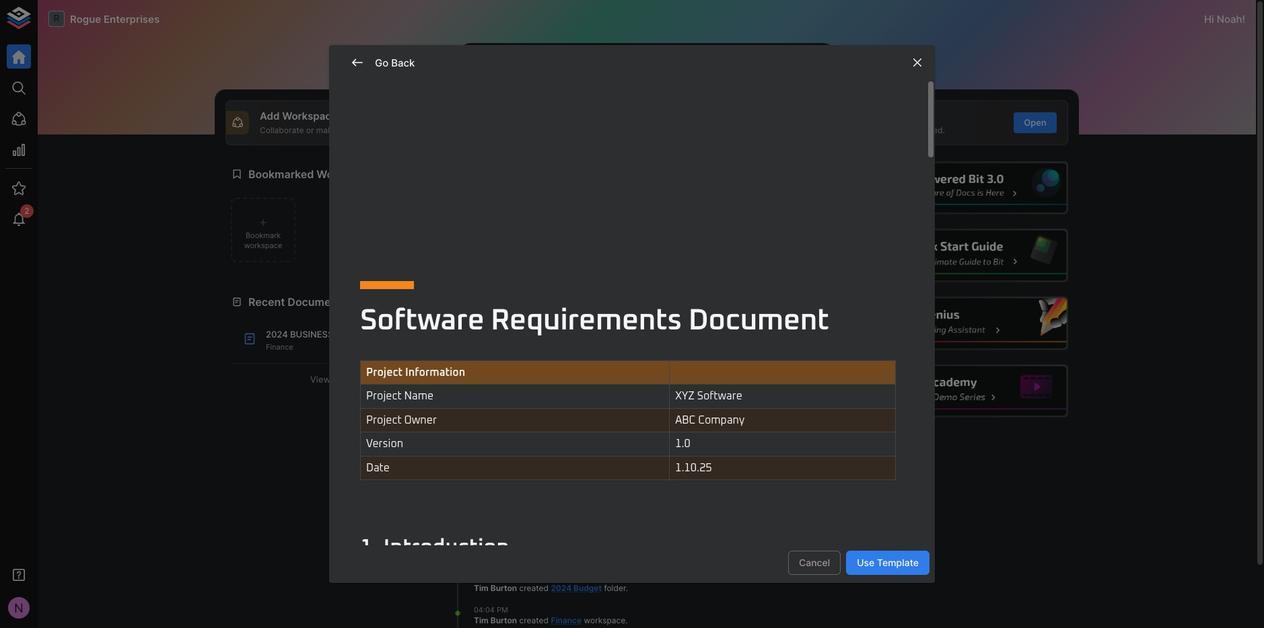 Task type: locate. For each thing, give the bounding box(es) containing it.
1 vertical spatial 04:07
[[474, 573, 494, 583]]

0 vertical spatial finance
[[266, 342, 293, 352]]

5 tim from the top
[[474, 616, 489, 626]]

0 vertical spatial 04:07
[[474, 529, 494, 539]]

. down folder at the bottom
[[626, 616, 628, 626]]

created inside 04:07 pm tim burton created 2024 budget folder .
[[519, 584, 549, 594]]

2 help image from the top
[[866, 229, 1068, 283]]

1 vertical spatial created
[[519, 584, 549, 594]]

rogue
[[70, 12, 101, 25]]

04:04 pm tim burton created finance workspace .
[[474, 606, 628, 626]]

04:07
[[474, 529, 494, 539], [474, 573, 494, 583]]

0 vertical spatial plan
[[336, 329, 359, 340]]

4 burton from the top
[[491, 584, 517, 594]]

documents
[[288, 296, 347, 309]]

1 vertical spatial lott
[[569, 409, 584, 419]]

. right budget
[[626, 584, 628, 594]]

0 horizontal spatial workspace
[[244, 241, 282, 250]]

2 tim from the top
[[474, 452, 489, 462]]

tim inside 04:04 pm tim burton created finance workspace .
[[474, 616, 489, 626]]

software
[[360, 306, 484, 336], [697, 391, 742, 402]]

1 to from the top
[[586, 409, 594, 419]]

tim
[[474, 409, 489, 419], [474, 452, 489, 462], [474, 540, 489, 550], [474, 584, 489, 594], [474, 616, 489, 626]]

requirements
[[491, 306, 682, 336]]

make
[[316, 125, 337, 135]]

0 vertical spatial added
[[519, 409, 544, 419]]

business down the "requirements"
[[569, 365, 609, 375]]

0 vertical spatial finance link
[[596, 409, 627, 419]]

business for 2024 business plan
[[569, 365, 609, 375]]

2024 down "recent"
[[266, 329, 288, 340]]

1 vertical spatial plan
[[474, 376, 496, 386]]

04:12 pm tim burton added noah lott to finance
[[474, 398, 627, 419]]

0 vertical spatial .
[[536, 376, 538, 386]]

owner
[[404, 415, 437, 426]]

04:07 for 04:07 pm
[[474, 529, 494, 539]]

1 burton from the top
[[491, 409, 517, 419]]

created down 04:07 pm tim burton created 2024 budget folder .
[[519, 616, 549, 626]]

pm
[[496, 354, 507, 364], [495, 398, 507, 408], [496, 529, 507, 539], [496, 573, 507, 583], [497, 606, 508, 615]]

0 vertical spatial project
[[366, 368, 403, 378]]

2024 up 04:12 pm tim burton added noah lott to finance
[[546, 365, 567, 375]]

2024 budget link
[[551, 584, 602, 594]]

finance
[[266, 342, 293, 352], [596, 409, 627, 419], [551, 616, 582, 626]]

lott inside 04:12 pm tim burton added noah lott to finance
[[569, 409, 584, 419]]

finance link
[[596, 409, 627, 419], [551, 616, 582, 626]]

name
[[404, 391, 434, 402]]

0 vertical spatial to
[[586, 409, 594, 419]]

template
[[877, 557, 919, 569]]

workspace down bookmark on the left of the page
[[244, 241, 282, 250]]

4 help image from the top
[[866, 365, 1068, 418]]

2 horizontal spatial finance
[[596, 409, 627, 419]]

workspace
[[244, 241, 282, 250], [584, 616, 626, 626]]

04:13 pm
[[474, 354, 507, 364]]

1 project from the top
[[366, 368, 403, 378]]

1 04:07 from the top
[[474, 529, 494, 539]]

pm right 04:12
[[495, 398, 507, 408]]

business inside the 2024 business plan
[[569, 365, 609, 375]]

0 vertical spatial workspace
[[282, 110, 337, 123]]

1 horizontal spatial workspace
[[462, 296, 520, 309]]

project up project owner
[[366, 391, 402, 402]]

recent
[[248, 296, 285, 309]]

0 horizontal spatial finance
[[266, 342, 293, 352]]

burton inside 04:04 pm tim burton created finance workspace .
[[491, 616, 517, 626]]

use template button
[[846, 551, 930, 576]]

workspaces
[[317, 167, 381, 181]]

lott
[[496, 365, 512, 375], [569, 409, 584, 419], [569, 452, 584, 462]]

2 vertical spatial finance
[[551, 616, 582, 626]]

3 project from the top
[[366, 415, 402, 426]]

workspace up today
[[462, 296, 520, 309]]

plan
[[336, 329, 359, 340], [474, 376, 496, 386]]

pm inside 04:04 pm tim burton created finance workspace .
[[497, 606, 508, 615]]

document .
[[498, 376, 538, 386]]

inspired.
[[913, 125, 945, 135]]

1 vertical spatial finance
[[596, 409, 627, 419]]

1 horizontal spatial workspace
[[584, 616, 626, 626]]

noah right hi
[[1217, 12, 1242, 25]]

pm inside 04:07 pm tim burton created 2024 budget folder .
[[496, 573, 507, 583]]

use template
[[857, 557, 919, 569]]

added
[[519, 409, 544, 419], [519, 452, 544, 462]]

workspace down folder at the bottom
[[584, 616, 626, 626]]

business inside 2024 business plan finance
[[290, 329, 333, 340]]

lott down the 2024 business plan
[[569, 409, 584, 419]]

1 vertical spatial 2024
[[546, 365, 567, 375]]

favorited
[[724, 296, 773, 309]]

enterprises
[[104, 12, 160, 25]]

1. introduction
[[360, 538, 509, 560]]

1 vertical spatial finance link
[[551, 616, 582, 626]]

burton inside 04:12 pm tim burton added noah lott to finance
[[491, 409, 517, 419]]

2024
[[266, 329, 288, 340], [546, 365, 567, 375], [551, 584, 572, 594]]

burton inside 04:07 pm tim burton created 2024 budget folder .
[[491, 584, 517, 594]]

04:07 pm
[[474, 529, 507, 539]]

04:07 up tim burton
[[474, 529, 494, 539]]

1.
[[360, 538, 378, 560]]

n button
[[4, 594, 34, 623]]

to
[[586, 409, 594, 419], [586, 452, 594, 462]]

project information
[[366, 368, 465, 378]]

burton
[[491, 409, 517, 419], [491, 452, 517, 462], [491, 540, 517, 550], [491, 584, 517, 594], [491, 616, 517, 626]]

noah down the 2024 business plan
[[546, 409, 566, 419]]

2 to from the top
[[586, 452, 594, 462]]

0 vertical spatial 2024
[[266, 329, 288, 340]]

plan inside 2024 business plan finance
[[336, 329, 359, 340]]

0 horizontal spatial plan
[[336, 329, 359, 340]]

project up project name
[[366, 368, 403, 378]]

1 tim from the top
[[474, 409, 489, 419]]

1 vertical spatial .
[[626, 584, 628, 594]]

0 vertical spatial workspace
[[244, 241, 282, 250]]

software up company
[[697, 391, 742, 402]]

1 added from the top
[[519, 409, 544, 419]]

tim inside 04:12 pm tim burton added noah lott to finance
[[474, 409, 489, 419]]

plan down documents
[[336, 329, 359, 340]]

company
[[698, 415, 745, 426]]

2 project from the top
[[366, 391, 402, 402]]

to down 04:12 pm tim burton added noah lott to finance
[[586, 452, 594, 462]]

0 horizontal spatial software
[[360, 306, 484, 336]]

created up the document .
[[514, 365, 544, 375]]

tim for finance
[[474, 616, 489, 626]]

business
[[290, 329, 333, 340], [569, 365, 609, 375]]

2 vertical spatial 2024
[[551, 584, 572, 594]]

.
[[536, 376, 538, 386], [626, 584, 628, 594], [626, 616, 628, 626]]

noah down 04:13
[[474, 365, 494, 375]]

faster
[[857, 125, 879, 135]]

added down the document .
[[519, 409, 544, 419]]

0 horizontal spatial workspace
[[282, 110, 337, 123]]

0 vertical spatial software
[[360, 306, 484, 336]]

help image
[[866, 161, 1068, 215], [866, 229, 1068, 283], [866, 297, 1068, 350], [866, 365, 1068, 418]]

lott down 04:12 pm tim burton added noah lott to finance
[[569, 452, 584, 462]]

1 horizontal spatial finance
[[551, 616, 582, 626]]

software up project information
[[360, 306, 484, 336]]

1 vertical spatial workspace
[[584, 616, 626, 626]]

2 04:07 from the top
[[474, 573, 494, 583]]

burton for noah
[[491, 409, 517, 419]]

pm inside 04:12 pm tim burton added noah lott to finance
[[495, 398, 507, 408]]

view all
[[310, 374, 344, 385]]

project up the version
[[366, 415, 402, 426]]

business down documents
[[290, 329, 333, 340]]

4 tim from the top
[[474, 584, 489, 594]]

1 help image from the top
[[866, 161, 1068, 215]]

software requirements document
[[360, 306, 829, 336]]

. down noah lott created
[[536, 376, 538, 386]]

collaborate
[[260, 125, 304, 135]]

no
[[714, 425, 726, 435]]

created up 04:04 pm tim burton created finance workspace . on the left bottom of page
[[519, 584, 549, 594]]

workspace up or
[[282, 110, 337, 123]]

pm right 04:04
[[497, 606, 508, 615]]

2024 inside the 2024 business plan
[[546, 365, 567, 375]]

recently
[[675, 296, 721, 309]]

recent documents
[[248, 296, 347, 309]]

plan for 2024 business plan
[[474, 376, 496, 386]]

1 vertical spatial to
[[586, 452, 594, 462]]

created for 2024
[[519, 584, 549, 594]]

plan inside the 2024 business plan
[[474, 376, 496, 386]]

0 horizontal spatial business
[[290, 329, 333, 340]]

2024 for 2024 business plan finance
[[266, 329, 288, 340]]

1 vertical spatial business
[[569, 365, 609, 375]]

0 vertical spatial business
[[290, 329, 333, 340]]

workspace
[[282, 110, 337, 123], [462, 296, 520, 309]]

tim burton
[[474, 540, 517, 550]]

pm up tim burton
[[496, 529, 507, 539]]

plan up 04:12
[[474, 376, 496, 386]]

1 vertical spatial added
[[519, 452, 544, 462]]

1 vertical spatial workspace
[[462, 296, 520, 309]]

1 vertical spatial project
[[366, 391, 402, 402]]

added down 04:12 pm tim burton added noah lott to finance
[[519, 452, 544, 462]]

2024 inside 2024 business plan finance
[[266, 329, 288, 340]]

2 vertical spatial created
[[519, 616, 549, 626]]

1 horizontal spatial plan
[[474, 376, 496, 386]]

2024 inside 04:07 pm tim burton created 2024 budget folder .
[[551, 584, 572, 594]]

1 horizontal spatial business
[[569, 365, 609, 375]]

2024 for 2024 business plan
[[546, 365, 567, 375]]

04:07 up 04:04
[[474, 573, 494, 583]]

back
[[391, 56, 415, 69]]

04:07 inside 04:07 pm tim burton created 2024 budget folder .
[[474, 573, 494, 583]]

business for 2024 business plan finance
[[290, 329, 333, 340]]

lott up document
[[496, 365, 512, 375]]

04:07 for 04:07 pm tim burton created 2024 budget folder .
[[474, 573, 494, 583]]

to down '2024 business plan' link
[[586, 409, 594, 419]]

or
[[306, 125, 314, 135]]

created inside 04:04 pm tim burton created finance workspace .
[[519, 616, 549, 626]]

tim inside 04:07 pm tim burton created 2024 budget folder .
[[474, 584, 489, 594]]

workspace activities
[[462, 296, 572, 309]]

introduction
[[384, 538, 509, 560]]

workspace inside add workspace collaborate or make it private.
[[282, 110, 337, 123]]

pm down tim burton
[[496, 573, 507, 583]]

noah
[[1217, 12, 1242, 25], [474, 365, 494, 375], [546, 409, 566, 419], [546, 452, 566, 462]]

5 burton from the top
[[491, 616, 517, 626]]

bookmarked
[[248, 167, 314, 181]]

2 vertical spatial project
[[366, 415, 402, 426]]

2024 left budget
[[551, 584, 572, 594]]

project for project information
[[366, 368, 403, 378]]

go
[[375, 56, 389, 69]]

2 vertical spatial .
[[626, 616, 628, 626]]

. inside 04:04 pm tim burton created finance workspace .
[[626, 616, 628, 626]]

rogue enterprises
[[70, 12, 160, 25]]

1 vertical spatial software
[[697, 391, 742, 402]]



Task type: describe. For each thing, give the bounding box(es) containing it.
document
[[689, 306, 829, 336]]

project owner
[[366, 415, 437, 426]]

added inside 04:12 pm tim burton added noah lott to finance
[[519, 409, 544, 419]]

project for project name
[[366, 391, 402, 402]]

created for finance
[[519, 616, 549, 626]]

create
[[829, 125, 855, 135]]

view all button
[[231, 369, 423, 390]]

2024 business plan finance
[[266, 329, 359, 352]]

2 burton from the top
[[491, 452, 517, 462]]

pm up noah lott created
[[496, 354, 507, 364]]

found.
[[767, 425, 793, 435]]

go back
[[375, 56, 415, 69]]

0 vertical spatial created
[[514, 365, 544, 375]]

add workspace collaborate or make it private.
[[260, 110, 375, 135]]

finance inside 2024 business plan finance
[[266, 342, 293, 352]]

project for project owner
[[366, 415, 402, 426]]

favorites
[[728, 425, 764, 435]]

04:04
[[474, 606, 495, 615]]

no favorites found.
[[714, 425, 793, 435]]

noah down 04:12 pm tim burton added noah lott to finance
[[546, 452, 566, 462]]

workspace inside button
[[244, 241, 282, 250]]

plan for 2024 business plan finance
[[336, 329, 359, 340]]

abc company
[[675, 415, 745, 426]]

burton for finance
[[491, 616, 517, 626]]

folder
[[604, 584, 626, 594]]

today
[[452, 327, 478, 338]]

get
[[898, 125, 910, 135]]

open button
[[1014, 112, 1057, 133]]

date
[[366, 463, 390, 474]]

0 horizontal spatial finance link
[[551, 616, 582, 626]]

it
[[339, 125, 344, 135]]

to inside 04:12 pm tim burton added noah lott to finance
[[586, 409, 594, 419]]

2024 business plan
[[474, 365, 609, 386]]

private.
[[346, 125, 375, 135]]

budget
[[574, 584, 602, 594]]

tim for 2024
[[474, 584, 489, 594]]

1 horizontal spatial software
[[697, 391, 742, 402]]

tim for noah
[[474, 409, 489, 419]]

pm for noah
[[495, 398, 507, 408]]

04:12
[[474, 398, 493, 408]]

04:07 pm tim burton created 2024 budget folder .
[[474, 573, 628, 594]]

bookmarked workspaces
[[248, 167, 381, 181]]

3 burton from the top
[[491, 540, 517, 550]]

1 horizontal spatial finance link
[[596, 409, 627, 419]]

project name
[[366, 391, 434, 402]]

noah inside 04:12 pm tim burton added noah lott to finance
[[546, 409, 566, 419]]

!
[[1242, 12, 1245, 25]]

0 vertical spatial lott
[[496, 365, 512, 375]]

3 help image from the top
[[866, 297, 1068, 350]]

document
[[498, 376, 536, 386]]

n
[[14, 601, 23, 616]]

workspace inside 04:04 pm tim burton created finance workspace .
[[584, 616, 626, 626]]

go back dialog
[[329, 45, 935, 629]]

finance inside 04:12 pm tim burton added noah lott to finance
[[596, 409, 627, 419]]

use
[[857, 557, 875, 569]]

2024 business plan link
[[474, 365, 609, 386]]

2 added from the top
[[519, 452, 544, 462]]

bookmark workspace
[[244, 231, 282, 250]]

finance inside 04:04 pm tim burton created finance workspace .
[[551, 616, 582, 626]]

3 tim from the top
[[474, 540, 489, 550]]

xyz
[[675, 391, 695, 402]]

noah lott created
[[474, 365, 546, 375]]

activities
[[523, 296, 572, 309]]

recently favorited
[[675, 296, 773, 309]]

pm for finance
[[497, 606, 508, 615]]

create faster and get inspired.
[[829, 125, 945, 135]]

bookmark workspace button
[[231, 198, 296, 263]]

and
[[881, 125, 896, 135]]

. inside 04:07 pm tim burton created 2024 budget folder .
[[626, 584, 628, 594]]

tim burton added noah lott to
[[474, 452, 594, 462]]

burton for 2024
[[491, 584, 517, 594]]

r
[[54, 13, 59, 24]]

bookmark
[[246, 231, 281, 240]]

hi noah !
[[1204, 12, 1245, 25]]

add
[[260, 110, 280, 123]]

abc
[[675, 415, 696, 426]]

cancel
[[799, 557, 830, 569]]

1.10.25
[[675, 463, 712, 474]]

xyz software
[[675, 391, 742, 402]]

all
[[333, 374, 344, 385]]

04:13
[[474, 354, 494, 364]]

information
[[405, 368, 465, 378]]

1.0
[[675, 439, 691, 450]]

open
[[1024, 117, 1047, 128]]

pm for 2024
[[496, 573, 507, 583]]

hi
[[1204, 12, 1214, 25]]

cancel button
[[788, 551, 841, 576]]

version
[[366, 439, 403, 450]]

2 vertical spatial lott
[[569, 452, 584, 462]]

view
[[310, 374, 331, 385]]



Task type: vqa. For each thing, say whether or not it's contained in the screenshot.


